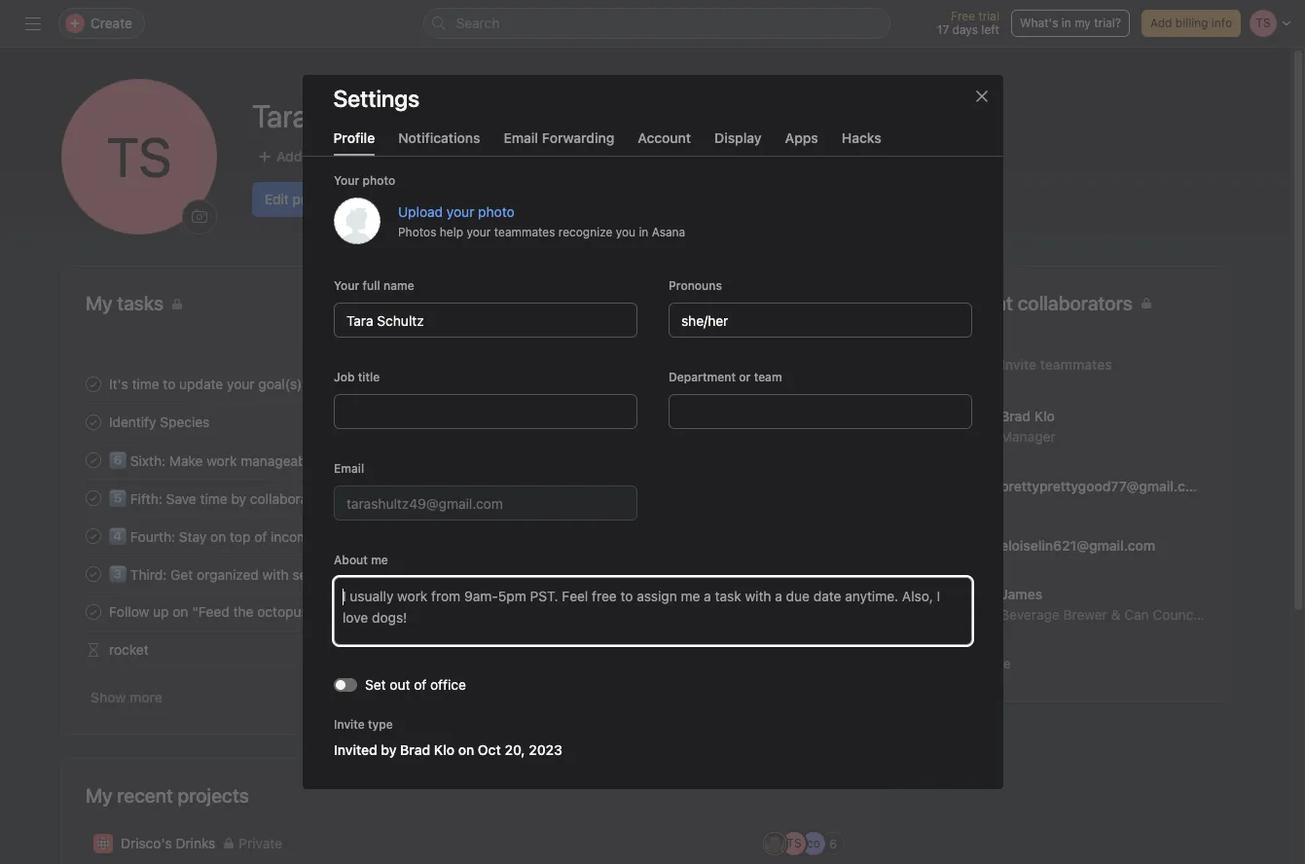 Task type: describe. For each thing, give the bounding box(es) containing it.
tara schultz
[[252, 97, 415, 134]]

1 vertical spatial on
[[173, 604, 188, 620]]

type
[[368, 718, 393, 732]]

17
[[937, 22, 949, 37]]

your for your photo
[[333, 278, 359, 293]]

or inside button
[[456, 148, 470, 165]]

email forwarding button
[[504, 129, 615, 156]]

office
[[430, 677, 466, 693]]

add about me
[[544, 148, 634, 165]]

completed image for 4️⃣
[[82, 524, 105, 548]]

&
[[1111, 606, 1121, 623]]

0 horizontal spatial me
[[371, 553, 388, 568]]

3️⃣
[[109, 567, 127, 583]]

third:
[[130, 567, 167, 583]]

0 horizontal spatial show
[[91, 689, 126, 706]]

settings
[[333, 85, 420, 112]]

1 vertical spatial asana
[[350, 491, 389, 507]]

show more for left show more button
[[91, 689, 162, 706]]

completed image for 6️⃣
[[82, 448, 105, 472]]

oct for oct 30
[[817, 567, 837, 581]]

billing
[[1176, 16, 1209, 30]]

free
[[951, 9, 976, 23]]

more for left show more button
[[129, 689, 162, 706]]

oct 30 button
[[817, 567, 855, 581]]

set
[[365, 677, 386, 693]]

it's time to update your goal(s)
[[109, 376, 302, 392]]

0 vertical spatial of
[[254, 529, 267, 545]]

completed image for identify
[[82, 410, 105, 434]]

completed checkbox for 6️⃣
[[82, 448, 105, 472]]

job
[[306, 148, 326, 165]]

on inside invite type invited by brad klo on oct 20, 2023
[[458, 742, 474, 758]]

my recent projects
[[86, 785, 249, 807]]

my
[[1075, 16, 1091, 30]]

left
[[982, 22, 1000, 37]]

department
[[668, 370, 736, 385]]

make
[[169, 453, 203, 469]]

1 horizontal spatial ts
[[787, 836, 802, 851]]

goal(s)
[[258, 376, 302, 392]]

close image
[[974, 89, 990, 104]]

all
[[801, 296, 814, 311]]

email for email
[[333, 461, 364, 476]]

james beverage brewer & can councilor
[[1001, 586, 1213, 623]]

2 vertical spatial your
[[227, 376, 255, 392]]

drisco's drinks link
[[738, 602, 829, 622]]

23
[[812, 415, 827, 429]]

1 vertical spatial drinks
[[176, 835, 216, 852]]

search button
[[423, 8, 890, 39]]

add for add job title
[[276, 148, 302, 165]]

photo inside upload your photo photos help your teammates recognize you in asana
[[478, 203, 514, 220]]

trial?
[[1095, 16, 1121, 30]]

free trial 17 days left
[[937, 9, 1000, 37]]

private
[[239, 835, 282, 852]]

notifications button
[[398, 129, 480, 156]]

teammates
[[494, 224, 555, 239]]

octopus specimen
[[691, 414, 796, 429]]

identify
[[109, 414, 156, 430]]

1 horizontal spatial drisco's
[[746, 604, 791, 619]]

you
[[615, 224, 635, 239]]

0 horizontal spatial upload new photo image
[[192, 209, 207, 225]]

5️⃣
[[109, 491, 127, 507]]

eloiselin621@gmail.com
[[1001, 537, 1156, 553]]

0 vertical spatial photo
[[362, 173, 395, 188]]

profile
[[293, 191, 333, 207]]

about
[[573, 148, 610, 165]]

organized
[[197, 567, 259, 583]]

1 horizontal spatial upload new photo image
[[333, 198, 380, 244]]

completed checkbox for identify
[[82, 410, 105, 434]]

I usually work from 9am-5pm PST. Feel free to assign me a task with a due date anytime. Also, I love dogs! text field
[[333, 577, 972, 645]]

add for add team or dept.
[[391, 148, 417, 165]]

globe image
[[97, 838, 109, 850]]

rocket
[[109, 642, 149, 658]]

1 vertical spatial your
[[466, 224, 491, 239]]

recent projects
[[117, 785, 249, 807]]

what's in my trial?
[[1020, 16, 1121, 30]]

name
[[383, 278, 414, 293]]

tasks
[[817, 296, 846, 311]]

completed image for 3️⃣
[[82, 562, 105, 586]]

search list box
[[423, 8, 890, 39]]

manageable
[[241, 453, 317, 469]]

incoming
[[271, 529, 328, 545]]

account button
[[638, 129, 691, 156]]

6️⃣
[[109, 453, 127, 469]]

follow
[[109, 604, 149, 620]]

completed checkbox for 4️⃣
[[82, 524, 105, 548]]

add team or dept.
[[391, 148, 507, 165]]

prettyprettygood77@gmail.com link
[[911, 457, 1229, 516]]

0 horizontal spatial 6
[[830, 837, 837, 851]]

0 vertical spatial by
[[231, 491, 246, 507]]

view all tasks button
[[763, 290, 855, 317]]

invite
[[333, 718, 364, 732]]

0 vertical spatial ja
[[958, 596, 974, 614]]

add team or dept. button
[[367, 139, 512, 174]]

upload your photo photos help your teammates recognize you in asana
[[398, 203, 685, 239]]

add for add billing info
[[1151, 16, 1173, 30]]

add billing info
[[1151, 16, 1233, 30]]

pronouns
[[668, 278, 722, 293]]

completed checkbox for it's
[[82, 372, 105, 396]]

1 horizontal spatial drinks
[[794, 604, 829, 619]]

0 vertical spatial on
[[210, 529, 226, 545]]

beverage
[[1001, 606, 1060, 623]]

add job title
[[276, 148, 354, 165]]

1 horizontal spatial or
[[739, 370, 750, 385]]

2 30 from the top
[[840, 567, 855, 581]]

view
[[772, 296, 798, 311]]

add job title button
[[252, 139, 359, 174]]

1 vertical spatial title
[[357, 370, 379, 385]]

0 vertical spatial 6
[[847, 643, 855, 657]]

completed checkbox for 5️⃣
[[82, 486, 105, 510]]

identify species
[[109, 414, 210, 430]]

brad
[[400, 742, 430, 758]]

oct for oct 23 – 30
[[789, 415, 809, 429]]

brad klo
[[1001, 407, 1055, 424]]

edit profile button
[[252, 182, 345, 217]]

0 horizontal spatial in
[[336, 491, 347, 507]]

co
[[807, 836, 821, 851]]

job title
[[333, 370, 379, 385]]

display
[[715, 129, 762, 146]]

invite type invited by brad klo on oct 20, 2023
[[333, 718, 562, 758]]

1 horizontal spatial of
[[413, 677, 426, 693]]

job
[[333, 370, 354, 385]]

bk
[[956, 418, 976, 436]]

specimen
[[741, 414, 796, 429]]

about me
[[333, 553, 388, 568]]

manager
[[1001, 428, 1056, 444]]

completed checkbox for 3️⃣
[[82, 562, 105, 586]]



Task type: locate. For each thing, give the bounding box(es) containing it.
ts button
[[61, 79, 217, 235]]

None text field
[[333, 303, 637, 338], [333, 394, 637, 429], [333, 303, 637, 338], [333, 394, 637, 429]]

completed checkbox for follow
[[82, 600, 105, 624]]

0 vertical spatial completed checkbox
[[82, 372, 105, 396]]

oct left 20, on the bottom
[[477, 742, 501, 758]]

by inside invite type invited by brad klo on oct 20, 2023
[[381, 742, 396, 758]]

2 horizontal spatial in
[[1062, 16, 1072, 30]]

octopus!"
[[257, 604, 319, 620]]

2 vertical spatial in
[[336, 491, 347, 507]]

3 completed checkbox from the top
[[82, 562, 105, 586]]

set out of office
[[365, 677, 466, 693]]

completed checkbox left 3️⃣
[[82, 562, 105, 586]]

add down the notifications
[[391, 148, 417, 165]]

0 horizontal spatial photo
[[362, 173, 395, 188]]

my tasks
[[86, 292, 164, 314]]

4 completed checkbox from the top
[[82, 600, 105, 624]]

0 horizontal spatial on
[[173, 604, 188, 620]]

hacks
[[842, 129, 882, 146]]

time left the to
[[132, 376, 159, 392]]

giraffe
[[753, 642, 791, 657]]

completed checkbox left 4️⃣
[[82, 524, 105, 548]]

out
[[389, 677, 410, 693]]

0 vertical spatial drisco's drinks
[[746, 604, 829, 619]]

work up about
[[332, 529, 362, 545]]

the
[[233, 604, 254, 620]]

1 horizontal spatial drisco's drinks
[[746, 604, 829, 619]]

can
[[1125, 606, 1149, 623]]

completed checkbox left 6️⃣
[[82, 448, 105, 472]]

on right up
[[173, 604, 188, 620]]

1 vertical spatial team
[[754, 370, 782, 385]]

upload
[[398, 203, 443, 220]]

2 completed image from the top
[[82, 524, 105, 548]]

show more button down beverage
[[935, 646, 1016, 681]]

0 vertical spatial your
[[446, 203, 474, 220]]

title down profile
[[329, 148, 354, 165]]

2 vertical spatial oct
[[477, 742, 501, 758]]

2 vertical spatial completed checkbox
[[82, 562, 105, 586]]

oct inside invite type invited by brad klo on oct 20, 2023
[[477, 742, 501, 758]]

30 up 29
[[840, 567, 855, 581]]

octopus specimen link
[[683, 412, 796, 432]]

testing
[[794, 642, 834, 657]]

completed image for it's
[[82, 372, 105, 396]]

0 horizontal spatial by
[[231, 491, 246, 507]]

0 vertical spatial oct
[[789, 415, 809, 429]]

councilor
[[1153, 606, 1213, 623]]

of right top
[[254, 529, 267, 545]]

drinks down recent projects
[[176, 835, 216, 852]]

upload your photo button
[[398, 203, 514, 220]]

0 horizontal spatial team
[[420, 148, 453, 165]]

asana inside upload your photo photos help your teammates recognize you in asana
[[652, 224, 685, 239]]

klo
[[434, 742, 454, 758]]

add left job
[[276, 148, 302, 165]]

octopus
[[691, 414, 738, 429]]

photo down the profile button
[[362, 173, 395, 188]]

6 right dec
[[847, 643, 855, 657]]

1 vertical spatial in
[[639, 224, 648, 239]]

1 vertical spatial me
[[371, 553, 388, 568]]

3 completed image from the top
[[82, 486, 105, 510]]

ja left james
[[958, 596, 974, 614]]

of right out on the left bottom of the page
[[413, 677, 426, 693]]

0 horizontal spatial asana
[[350, 491, 389, 507]]

me right "about"
[[614, 148, 634, 165]]

apps button
[[785, 129, 819, 156]]

0 vertical spatial or
[[456, 148, 470, 165]]

0 vertical spatial me
[[614, 148, 634, 165]]

completed image
[[82, 448, 105, 472], [82, 524, 105, 548], [82, 600, 105, 624]]

0 vertical spatial 30
[[840, 415, 855, 429]]

me inside "button"
[[614, 148, 634, 165]]

"feed
[[192, 604, 230, 620]]

your right help
[[466, 224, 491, 239]]

0 horizontal spatial drisco's drinks
[[121, 835, 216, 852]]

time
[[132, 376, 159, 392], [200, 491, 228, 507]]

work right make
[[207, 453, 237, 469]]

1 vertical spatial show more
[[91, 689, 162, 706]]

0 vertical spatial completed image
[[82, 448, 105, 472]]

1 horizontal spatial time
[[200, 491, 228, 507]]

2 completed checkbox from the top
[[82, 486, 105, 510]]

drisco's right globe icon
[[121, 835, 172, 852]]

show more down beverage
[[939, 655, 1011, 672]]

1 vertical spatial work
[[332, 529, 362, 545]]

add about me button
[[520, 139, 639, 174]]

completed image left it's
[[82, 372, 105, 396]]

2 completed image from the top
[[82, 410, 105, 434]]

in right you
[[639, 224, 648, 239]]

your
[[333, 173, 359, 188], [333, 278, 359, 293]]

on right the klo
[[458, 742, 474, 758]]

1 completed image from the top
[[82, 448, 105, 472]]

team inside button
[[420, 148, 453, 165]]

5️⃣ fifth: save time by collaborating in asana
[[109, 491, 389, 507]]

ts inside button
[[107, 125, 172, 189]]

1 vertical spatial your
[[333, 278, 359, 293]]

full
[[362, 278, 380, 293]]

what's
[[1020, 16, 1059, 30]]

team
[[420, 148, 453, 165], [754, 370, 782, 385]]

completed image for 5️⃣
[[82, 486, 105, 510]]

update
[[179, 376, 223, 392]]

Completed checkbox
[[82, 448, 105, 472], [82, 486, 105, 510], [82, 524, 105, 548], [82, 600, 105, 624]]

completed image left 4️⃣
[[82, 524, 105, 548]]

profile button
[[333, 129, 375, 156]]

work
[[207, 453, 237, 469], [332, 529, 362, 545]]

completed checkbox left 5️⃣
[[82, 486, 105, 510]]

me right about
[[371, 553, 388, 568]]

to
[[163, 376, 176, 392]]

or right 'department'
[[739, 370, 750, 385]]

what's in my trial? button
[[1011, 10, 1130, 37]]

2 vertical spatial completed image
[[82, 600, 105, 624]]

0 vertical spatial work
[[207, 453, 237, 469]]

4 completed image from the top
[[82, 562, 105, 586]]

1 completed image from the top
[[82, 372, 105, 396]]

email up dept.
[[504, 129, 538, 146]]

3️⃣ third: get organized with sections
[[109, 567, 345, 583]]

1 vertical spatial photo
[[478, 203, 514, 220]]

0 horizontal spatial ja
[[769, 836, 781, 851]]

completed checkbox left it's
[[82, 372, 105, 396]]

1 horizontal spatial show more button
[[935, 646, 1016, 681]]

in inside button
[[1062, 16, 1072, 30]]

show more button down rocket
[[86, 681, 167, 716]]

1 vertical spatial time
[[200, 491, 228, 507]]

0 horizontal spatial show more button
[[86, 681, 167, 716]]

in
[[1062, 16, 1072, 30], [639, 224, 648, 239], [336, 491, 347, 507]]

0 vertical spatial team
[[420, 148, 453, 165]]

more down rocket
[[129, 689, 162, 706]]

email forwarding
[[504, 129, 615, 146]]

completed image for follow
[[82, 600, 105, 624]]

2 your from the top
[[333, 278, 359, 293]]

1 vertical spatial show
[[91, 689, 126, 706]]

0 horizontal spatial or
[[456, 148, 470, 165]]

1 horizontal spatial ja
[[958, 596, 974, 614]]

completed checkbox left identify
[[82, 410, 105, 434]]

recognize
[[558, 224, 612, 239]]

1 vertical spatial ts
[[787, 836, 802, 851]]

2 vertical spatial on
[[458, 742, 474, 758]]

dependencies image
[[86, 642, 101, 658]]

search
[[456, 15, 500, 31]]

add down email forwarding
[[544, 148, 570, 165]]

nov 29
[[815, 605, 855, 619]]

1 vertical spatial of
[[413, 677, 426, 693]]

dec 6
[[822, 643, 855, 657]]

completed image left 6️⃣
[[82, 448, 105, 472]]

your left goal(s)
[[227, 376, 255, 392]]

upload new photo image
[[333, 198, 380, 244], [192, 209, 207, 225]]

0 vertical spatial ts
[[107, 125, 172, 189]]

0 horizontal spatial more
[[129, 689, 162, 706]]

time right 'save'
[[200, 491, 228, 507]]

completed image left 3️⃣
[[82, 562, 105, 586]]

3 completed checkbox from the top
[[82, 524, 105, 548]]

1 vertical spatial drisco's
[[121, 835, 172, 852]]

29
[[840, 605, 855, 619]]

1 your from the top
[[333, 173, 359, 188]]

in right collaborating on the bottom left of the page
[[336, 491, 347, 507]]

0 horizontal spatial oct
[[477, 742, 501, 758]]

email for email forwarding
[[504, 129, 538, 146]]

prettyprettygood77@gmail.com
[[1001, 478, 1206, 494]]

1 vertical spatial or
[[739, 370, 750, 385]]

1 vertical spatial oct
[[817, 567, 837, 581]]

in inside upload your photo photos help your teammates recognize you in asana
[[639, 224, 648, 239]]

1 completed checkbox from the top
[[82, 372, 105, 396]]

team up specimen
[[754, 370, 782, 385]]

show more for right show more button
[[939, 655, 1011, 672]]

0 vertical spatial drisco's
[[746, 604, 791, 619]]

sections
[[293, 567, 345, 583]]

or left dept.
[[456, 148, 470, 165]]

asana right you
[[652, 224, 685, 239]]

2 completed checkbox from the top
[[82, 410, 105, 434]]

30 right –
[[840, 415, 855, 429]]

email inside button
[[504, 129, 538, 146]]

0 vertical spatial title
[[329, 148, 354, 165]]

2 horizontal spatial oct
[[817, 567, 837, 581]]

add left the billing
[[1151, 16, 1173, 30]]

photo up teammates
[[478, 203, 514, 220]]

on left top
[[210, 529, 226, 545]]

help
[[439, 224, 463, 239]]

2 horizontal spatial on
[[458, 742, 474, 758]]

…
[[768, 414, 777, 429]]

1 horizontal spatial me
[[614, 148, 634, 165]]

set out of office switch
[[333, 678, 357, 692]]

email
[[504, 129, 538, 146], [333, 461, 364, 476]]

add inside "button"
[[544, 148, 570, 165]]

0 vertical spatial show more
[[939, 655, 1011, 672]]

completed checkbox left follow
[[82, 600, 105, 624]]

title right job
[[357, 370, 379, 385]]

trial
[[979, 9, 1000, 23]]

completed image left 5️⃣
[[82, 486, 105, 510]]

completed image
[[82, 372, 105, 396], [82, 410, 105, 434], [82, 486, 105, 510], [82, 562, 105, 586]]

drisco's drinks up the giraffe testing
[[746, 604, 829, 619]]

add inside button
[[276, 148, 302, 165]]

0 vertical spatial time
[[132, 376, 159, 392]]

ja left co
[[769, 836, 781, 851]]

20,
[[504, 742, 525, 758]]

add
[[1151, 16, 1173, 30], [276, 148, 302, 165], [391, 148, 417, 165], [544, 148, 570, 165]]

james
[[1001, 586, 1043, 602]]

show more down rocket
[[91, 689, 162, 706]]

None text field
[[668, 394, 972, 429], [333, 486, 637, 521], [668, 394, 972, 429], [333, 486, 637, 521]]

asana up about me
[[350, 491, 389, 507]]

1 vertical spatial 6
[[830, 837, 837, 851]]

1 vertical spatial email
[[333, 461, 364, 476]]

your for settings
[[333, 173, 359, 188]]

collaborating
[[250, 491, 332, 507]]

account
[[638, 129, 691, 146]]

0 horizontal spatial time
[[132, 376, 159, 392]]

or
[[456, 148, 470, 165], [739, 370, 750, 385]]

drisco's up giraffe
[[746, 604, 791, 619]]

1 horizontal spatial show
[[939, 655, 975, 672]]

1 horizontal spatial asana
[[652, 224, 685, 239]]

0 vertical spatial your
[[333, 173, 359, 188]]

your full name
[[333, 278, 414, 293]]

title inside button
[[329, 148, 354, 165]]

more down beverage
[[978, 655, 1011, 672]]

1 vertical spatial by
[[381, 742, 396, 758]]

your up help
[[446, 203, 474, 220]]

1 30 from the top
[[840, 415, 855, 429]]

–
[[830, 415, 837, 429]]

more for right show more button
[[978, 655, 1011, 672]]

top
[[230, 529, 251, 545]]

forwarding
[[542, 129, 615, 146]]

stay
[[179, 529, 207, 545]]

1 completed checkbox from the top
[[82, 448, 105, 472]]

1 horizontal spatial 6
[[847, 643, 855, 657]]

email right manageable
[[333, 461, 364, 476]]

add for add about me
[[544, 148, 570, 165]]

your down the profile button
[[333, 173, 359, 188]]

display button
[[715, 129, 762, 156]]

about
[[333, 553, 367, 568]]

completed image left identify
[[82, 410, 105, 434]]

title
[[329, 148, 354, 165], [357, 370, 379, 385]]

info
[[1212, 16, 1233, 30]]

up
[[153, 604, 169, 620]]

1 horizontal spatial on
[[210, 529, 226, 545]]

0 horizontal spatial drinks
[[176, 835, 216, 852]]

drisco's drinks down my recent projects
[[121, 835, 216, 852]]

oct 23 – 30
[[789, 415, 855, 429]]

my
[[86, 785, 113, 807]]

0 vertical spatial more
[[978, 655, 1011, 672]]

3 completed image from the top
[[82, 600, 105, 624]]

0 vertical spatial show
[[939, 655, 975, 672]]

team down the notifications
[[420, 148, 453, 165]]

0 vertical spatial asana
[[652, 224, 685, 239]]

1 horizontal spatial email
[[504, 129, 538, 146]]

drinks left 29
[[794, 604, 829, 619]]

0 horizontal spatial ts
[[107, 125, 172, 189]]

your left full
[[333, 278, 359, 293]]

1 horizontal spatial team
[[754, 370, 782, 385]]

completed image left follow
[[82, 600, 105, 624]]

apps
[[785, 129, 819, 146]]

2023
[[528, 742, 562, 758]]

edit
[[265, 191, 289, 207]]

6 right co
[[830, 837, 837, 851]]

follow up on "feed the octopus!"
[[109, 604, 319, 620]]

giraffe testing
[[753, 642, 834, 657]]

save
[[166, 491, 196, 507]]

oct up the nov
[[817, 567, 837, 581]]

fifth:
[[130, 491, 162, 507]]

Third-person pronouns (e.g. she/her/hers) text field
[[668, 303, 972, 338]]

by left brad
[[381, 742, 396, 758]]

Completed checkbox
[[82, 372, 105, 396], [82, 410, 105, 434], [82, 562, 105, 586]]

in left 'my'
[[1062, 16, 1072, 30]]

0 horizontal spatial show more
[[91, 689, 162, 706]]

1 horizontal spatial photo
[[478, 203, 514, 220]]

1 vertical spatial drisco's drinks
[[121, 835, 216, 852]]

1 horizontal spatial oct
[[789, 415, 809, 429]]

1 horizontal spatial by
[[381, 742, 396, 758]]

days
[[953, 22, 978, 37]]

1 horizontal spatial more
[[978, 655, 1011, 672]]

1 vertical spatial completed image
[[82, 524, 105, 548]]

1 vertical spatial completed checkbox
[[82, 410, 105, 434]]

1 horizontal spatial title
[[357, 370, 379, 385]]

1 vertical spatial 30
[[840, 567, 855, 581]]

oct left 23
[[789, 415, 809, 429]]

fourth:
[[130, 529, 175, 545]]

by up top
[[231, 491, 246, 507]]

0 horizontal spatial of
[[254, 529, 267, 545]]



Task type: vqa. For each thing, say whether or not it's contained in the screenshot.
Add billing info
yes



